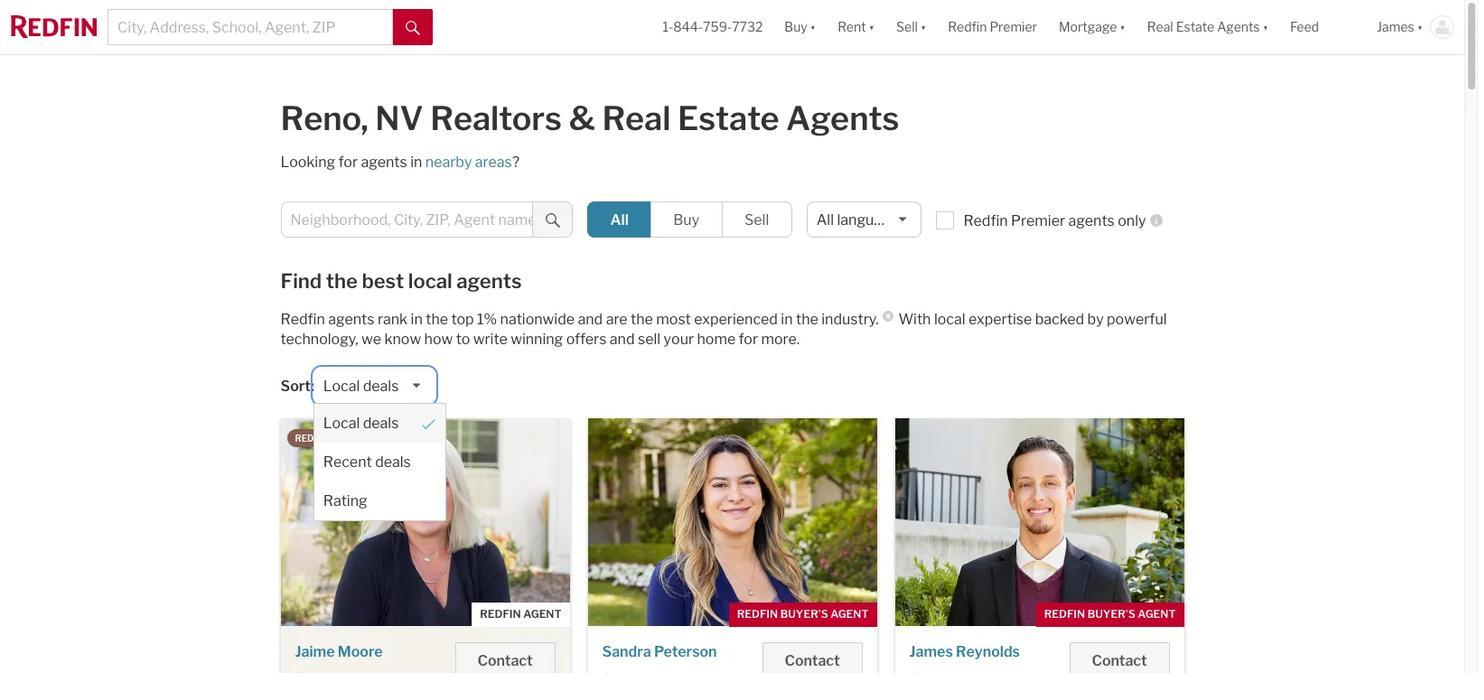 Task type: vqa. For each thing, say whether or not it's contained in the screenshot.
search box
no



Task type: describe. For each thing, give the bounding box(es) containing it.
sandra peterson link
[[602, 644, 717, 661]]

0 vertical spatial deals
[[363, 378, 399, 395]]

offers
[[566, 331, 607, 348]]

7732
[[732, 19, 763, 35]]

5 ▾ from the left
[[1263, 19, 1269, 35]]

City, Address, School, Agent, ZIP search field
[[108, 9, 393, 45]]

0 vertical spatial for
[[339, 154, 358, 171]]

home
[[697, 331, 736, 348]]

mortgage
[[1059, 19, 1118, 35]]

the right find
[[326, 269, 358, 293]]

contact button for jaime moore contact
[[455, 643, 555, 673]]

759-
[[703, 19, 732, 35]]

redfin buyer's agent for sandra peterson contact
[[737, 607, 869, 621]]

redfin for redfin premier agents only
[[964, 212, 1008, 230]]

option group containing all
[[588, 202, 792, 238]]

reynolds
[[956, 644, 1020, 661]]

know
[[385, 331, 421, 348]]

real estate agents ▾ link
[[1148, 0, 1269, 54]]

buyer's for james reynolds contact
[[1088, 607, 1136, 621]]

your
[[664, 331, 694, 348]]

james for james reynolds contact
[[910, 644, 953, 661]]

redfin for redfin premier
[[948, 19, 987, 35]]

photo of james reynolds image
[[895, 419, 1185, 626]]

backed
[[1036, 311, 1085, 328]]

contact for james reynolds contact
[[1092, 653, 1148, 670]]

rent ▾
[[838, 19, 875, 35]]

redfin buyer's agent for james reynolds contact
[[1045, 607, 1176, 621]]

sell ▾
[[897, 19, 927, 35]]

all for all
[[611, 212, 629, 229]]

by
[[1088, 311, 1104, 328]]

▾ for sell ▾
[[921, 19, 927, 35]]

mortgage ▾
[[1059, 19, 1126, 35]]

james reynolds contact
[[910, 644, 1148, 670]]

sell ▾ button
[[897, 0, 927, 54]]

local inside with local expertise backed by powerful technology, we know how to write winning offers and sell your home for more.
[[935, 311, 966, 328]]

james for james ▾
[[1378, 19, 1415, 35]]

disclaimer image
[[883, 311, 894, 322]]

powerful
[[1107, 311, 1167, 328]]

moore
[[338, 644, 383, 661]]

list box containing local deals
[[313, 369, 446, 522]]

buy ▾ button
[[785, 0, 816, 54]]

recent deals
[[323, 454, 411, 471]]

and inside with local expertise backed by powerful technology, we know how to write winning offers and sell your home for more.
[[610, 331, 635, 348]]

realtors
[[430, 99, 562, 138]]

Neighborhood, City, ZIP, Agent name search field
[[281, 202, 534, 238]]

nearby areas link
[[426, 154, 512, 171]]

agents up '1%' at the left of page
[[457, 269, 522, 293]]

photo of jaime moore image
[[281, 419, 570, 626]]

nationwide
[[500, 311, 575, 328]]

all for all languages
[[817, 212, 834, 229]]

0 horizontal spatial estate
[[678, 99, 780, 138]]

sell ▾ button
[[886, 0, 938, 54]]

1-
[[663, 19, 674, 35]]

the up more.
[[796, 311, 819, 328]]

sandra peterson contact
[[602, 644, 840, 670]]

reno, nv realtors & real estate agents
[[281, 99, 900, 138]]

photo of sandra peterson image
[[588, 419, 877, 626]]

premier
[[331, 433, 373, 444]]

sell for sell ▾
[[897, 19, 918, 35]]

nv
[[375, 99, 424, 138]]

real estate agents ▾ button
[[1137, 0, 1280, 54]]

only
[[1118, 212, 1147, 230]]

submit search image
[[546, 213, 560, 228]]

▾ for buy ▾
[[810, 19, 816, 35]]

redfin premier
[[948, 19, 1038, 35]]

1 local deals from the top
[[323, 378, 399, 395]]

redfin premier agent
[[295, 433, 407, 444]]

redfin agents rank in the top 1% nationwide and are the most experienced in the industry.
[[281, 311, 879, 328]]

james reynolds link
[[910, 644, 1020, 661]]

find the best local agents
[[281, 269, 522, 293]]

most
[[657, 311, 691, 328]]

all languages
[[817, 212, 907, 229]]

areas
[[475, 154, 512, 171]]

in up more.
[[781, 311, 793, 328]]

looking
[[281, 154, 335, 171]]

expertise
[[969, 311, 1032, 328]]

1 local from the top
[[323, 378, 360, 395]]

jaime moore contact
[[295, 644, 533, 670]]

real inside the 'real estate agents ▾' link
[[1148, 19, 1174, 35]]

with local expertise backed by powerful technology, we know how to write winning offers and sell your home for more.
[[281, 311, 1167, 348]]

we
[[362, 331, 382, 348]]

feed
[[1291, 19, 1320, 35]]

buy for buy
[[674, 212, 700, 229]]

james ▾
[[1378, 19, 1424, 35]]

sort:
[[281, 377, 314, 395]]

jaime
[[295, 644, 335, 661]]

nearby
[[426, 154, 472, 171]]

0 horizontal spatial real
[[602, 99, 671, 138]]



Task type: locate. For each thing, give the bounding box(es) containing it.
0 horizontal spatial local
[[408, 269, 453, 293]]

deals up local deals element in the left of the page
[[363, 378, 399, 395]]

1 horizontal spatial contact button
[[763, 643, 863, 673]]

844-
[[674, 19, 703, 35]]

contact inside jaime moore contact
[[478, 653, 533, 670]]

buy for buy ▾
[[785, 19, 808, 35]]

contact for jaime moore contact
[[478, 653, 533, 670]]

6 ▾ from the left
[[1418, 19, 1424, 35]]

0 vertical spatial premier
[[990, 19, 1038, 35]]

0 vertical spatial real
[[1148, 19, 1174, 35]]

deals up premier
[[363, 415, 399, 432]]

option group
[[588, 202, 792, 238]]

local right 'with'
[[935, 311, 966, 328]]

all
[[611, 212, 629, 229], [817, 212, 834, 229]]

rank
[[378, 311, 408, 328]]

0 horizontal spatial buyer's
[[781, 607, 829, 621]]

3 contact from the left
[[1092, 653, 1148, 670]]

0 vertical spatial and
[[578, 311, 603, 328]]

▾ for mortgage ▾
[[1120, 19, 1126, 35]]

looking for agents in nearby areas ?
[[281, 154, 520, 171]]

and
[[578, 311, 603, 328], [610, 331, 635, 348]]

industry.
[[822, 311, 879, 328]]

agents
[[361, 154, 407, 171], [1069, 212, 1115, 230], [457, 269, 522, 293], [328, 311, 375, 328]]

james
[[1378, 19, 1415, 35], [910, 644, 953, 661]]

?
[[512, 154, 520, 171]]

rent ▾ button
[[838, 0, 875, 54]]

2 buyer's from the left
[[1088, 607, 1136, 621]]

2 vertical spatial deals
[[375, 454, 411, 471]]

in right rank
[[411, 311, 423, 328]]

dialog
[[313, 403, 446, 522]]

0 vertical spatial buy
[[785, 19, 808, 35]]

0 horizontal spatial agents
[[786, 99, 900, 138]]

1 vertical spatial redfin
[[964, 212, 1008, 230]]

agents inside dropdown button
[[1218, 19, 1261, 35]]

4 ▾ from the left
[[1120, 19, 1126, 35]]

redfin premier agents only
[[964, 212, 1147, 230]]

for down experienced
[[739, 331, 758, 348]]

sell right rent ▾
[[897, 19, 918, 35]]

rent ▾ button
[[827, 0, 886, 54]]

1 vertical spatial for
[[739, 331, 758, 348]]

0 horizontal spatial redfin buyer's agent
[[737, 607, 869, 621]]

1 vertical spatial james
[[910, 644, 953, 661]]

1-844-759-7732
[[663, 19, 763, 35]]

redfin premier button
[[938, 0, 1048, 54]]

redfin
[[295, 433, 329, 444], [480, 607, 521, 621], [737, 607, 778, 621], [1045, 607, 1086, 621]]

premier
[[990, 19, 1038, 35], [1012, 212, 1066, 230]]

mortgage ▾ button
[[1059, 0, 1126, 54]]

contact button
[[455, 643, 555, 673], [763, 643, 863, 673], [1070, 643, 1170, 673]]

1 all from the left
[[611, 212, 629, 229]]

real right mortgage ▾
[[1148, 19, 1174, 35]]

buy inside dropdown button
[[785, 19, 808, 35]]

2 ▾ from the left
[[869, 19, 875, 35]]

all inside option
[[611, 212, 629, 229]]

0 horizontal spatial contact button
[[455, 643, 555, 673]]

buy right the 7732
[[785, 19, 808, 35]]

0 vertical spatial james
[[1378, 19, 1415, 35]]

0 vertical spatial redfin
[[948, 19, 987, 35]]

estate inside dropdown button
[[1177, 19, 1215, 35]]

mortgage ▾ button
[[1048, 0, 1137, 54]]

languages
[[837, 212, 907, 229]]

list box
[[313, 369, 446, 522]]

redfin agent
[[480, 607, 562, 621]]

find
[[281, 269, 322, 293]]

best
[[362, 269, 404, 293]]

in for rank
[[411, 311, 423, 328]]

1 vertical spatial estate
[[678, 99, 780, 138]]

0 horizontal spatial sell
[[745, 212, 769, 229]]

redfin
[[948, 19, 987, 35], [964, 212, 1008, 230], [281, 311, 325, 328]]

2 contact button from the left
[[763, 643, 863, 673]]

rating
[[323, 493, 368, 510]]

All radio
[[588, 202, 652, 238]]

submit search image
[[406, 21, 420, 35]]

rent
[[838, 19, 866, 35]]

sell for sell
[[745, 212, 769, 229]]

contact button for james reynolds contact
[[1070, 643, 1170, 673]]

buy ▾ button
[[774, 0, 827, 54]]

1 contact from the left
[[478, 653, 533, 670]]

&
[[569, 99, 596, 138]]

buy right all option
[[674, 212, 700, 229]]

1 vertical spatial local
[[323, 415, 360, 432]]

1 vertical spatial premier
[[1012, 212, 1066, 230]]

1 horizontal spatial all
[[817, 212, 834, 229]]

to
[[456, 331, 470, 348]]

jaime moore link
[[295, 644, 383, 661]]

1 vertical spatial real
[[602, 99, 671, 138]]

more.
[[762, 331, 800, 348]]

1 horizontal spatial estate
[[1177, 19, 1215, 35]]

estate
[[1177, 19, 1215, 35], [678, 99, 780, 138]]

peterson
[[654, 644, 717, 661]]

0 horizontal spatial all
[[611, 212, 629, 229]]

buyer's
[[781, 607, 829, 621], [1088, 607, 1136, 621]]

the
[[326, 269, 358, 293], [426, 311, 448, 328], [631, 311, 653, 328], [796, 311, 819, 328]]

1 horizontal spatial real
[[1148, 19, 1174, 35]]

local
[[408, 269, 453, 293], [935, 311, 966, 328]]

0 vertical spatial local deals
[[323, 378, 399, 395]]

the up the how
[[426, 311, 448, 328]]

and down are
[[610, 331, 635, 348]]

contact inside james reynolds contact
[[1092, 653, 1148, 670]]

2 contact from the left
[[785, 653, 840, 670]]

the up sell
[[631, 311, 653, 328]]

local up redfin premier agent
[[323, 415, 360, 432]]

2 all from the left
[[817, 212, 834, 229]]

deals
[[363, 378, 399, 395], [363, 415, 399, 432], [375, 454, 411, 471]]

all right submit search image
[[611, 212, 629, 229]]

0 horizontal spatial buy
[[674, 212, 700, 229]]

local deals up local deals element in the left of the page
[[323, 378, 399, 395]]

redfin inside button
[[948, 19, 987, 35]]

1 horizontal spatial contact
[[785, 653, 840, 670]]

1 vertical spatial agents
[[786, 99, 900, 138]]

0 horizontal spatial for
[[339, 154, 358, 171]]

sell
[[897, 19, 918, 35], [745, 212, 769, 229]]

redfin for redfin agents rank in the top 1% nationwide and are the most experienced in the industry.
[[281, 311, 325, 328]]

james inside james reynolds contact
[[910, 644, 953, 661]]

for
[[339, 154, 358, 171], [739, 331, 758, 348]]

0 horizontal spatial james
[[910, 644, 953, 661]]

1 horizontal spatial buyer's
[[1088, 607, 1136, 621]]

local deals element
[[314, 404, 445, 443]]

contact for sandra peterson contact
[[785, 653, 840, 670]]

1 ▾ from the left
[[810, 19, 816, 35]]

Buy radio
[[651, 202, 723, 238]]

write
[[473, 331, 508, 348]]

contact inside sandra peterson contact
[[785, 653, 840, 670]]

top
[[451, 311, 474, 328]]

2 local from the top
[[323, 415, 360, 432]]

and up offers
[[578, 311, 603, 328]]

sell right buy radio
[[745, 212, 769, 229]]

2 horizontal spatial contact
[[1092, 653, 1148, 670]]

local right sort:
[[323, 378, 360, 395]]

for right looking on the top left of the page
[[339, 154, 358, 171]]

1 redfin buyer's agent from the left
[[737, 607, 869, 621]]

1 buyer's from the left
[[781, 607, 829, 621]]

1 vertical spatial local deals
[[323, 415, 399, 432]]

1 vertical spatial sell
[[745, 212, 769, 229]]

recent
[[323, 454, 372, 471]]

buy ▾
[[785, 19, 816, 35]]

redfin buyer's agent
[[737, 607, 869, 621], [1045, 607, 1176, 621]]

how
[[424, 331, 453, 348]]

dialog containing local deals
[[313, 403, 446, 522]]

2 redfin buyer's agent from the left
[[1045, 607, 1176, 621]]

0 vertical spatial agents
[[1218, 19, 1261, 35]]

1-844-759-7732 link
[[663, 19, 763, 35]]

sell inside sell ▾ dropdown button
[[897, 19, 918, 35]]

premier inside redfin premier button
[[990, 19, 1038, 35]]

▾ for rent ▾
[[869, 19, 875, 35]]

▾
[[810, 19, 816, 35], [869, 19, 875, 35], [921, 19, 927, 35], [1120, 19, 1126, 35], [1263, 19, 1269, 35], [1418, 19, 1424, 35]]

james right feed button
[[1378, 19, 1415, 35]]

buy
[[785, 19, 808, 35], [674, 212, 700, 229]]

local deals
[[323, 378, 399, 395], [323, 415, 399, 432]]

2 local deals from the top
[[323, 415, 399, 432]]

0 vertical spatial local
[[408, 269, 453, 293]]

buyer's for sandra peterson contact
[[781, 607, 829, 621]]

in
[[411, 154, 422, 171], [411, 311, 423, 328], [781, 311, 793, 328]]

1%
[[477, 311, 497, 328]]

0 vertical spatial sell
[[897, 19, 918, 35]]

1 horizontal spatial james
[[1378, 19, 1415, 35]]

agents up "we"
[[328, 311, 375, 328]]

0 vertical spatial local
[[323, 378, 360, 395]]

1 contact button from the left
[[455, 643, 555, 673]]

1 horizontal spatial redfin buyer's agent
[[1045, 607, 1176, 621]]

agents
[[1218, 19, 1261, 35], [786, 99, 900, 138]]

1 vertical spatial and
[[610, 331, 635, 348]]

3 contact button from the left
[[1070, 643, 1170, 673]]

local deals inside dialog
[[323, 415, 399, 432]]

premier for redfin premier agents only
[[1012, 212, 1066, 230]]

winning
[[511, 331, 563, 348]]

1 horizontal spatial buy
[[785, 19, 808, 35]]

all left languages
[[817, 212, 834, 229]]

buy inside radio
[[674, 212, 700, 229]]

1 horizontal spatial agents
[[1218, 19, 1261, 35]]

feed button
[[1280, 0, 1367, 54]]

contact
[[478, 653, 533, 670], [785, 653, 840, 670], [1092, 653, 1148, 670]]

2 horizontal spatial contact button
[[1070, 643, 1170, 673]]

sell
[[638, 331, 661, 348]]

Sell radio
[[722, 202, 792, 238]]

deals down local deals element in the left of the page
[[375, 454, 411, 471]]

real
[[1148, 19, 1174, 35], [602, 99, 671, 138]]

in for agents
[[411, 154, 422, 171]]

3 ▾ from the left
[[921, 19, 927, 35]]

1 horizontal spatial for
[[739, 331, 758, 348]]

james left the reynolds
[[910, 644, 953, 661]]

with
[[899, 311, 931, 328]]

agents down the nv
[[361, 154, 407, 171]]

▾ for james ▾
[[1418, 19, 1424, 35]]

local inside dialog
[[323, 415, 360, 432]]

local deals up premier
[[323, 415, 399, 432]]

in left nearby
[[411, 154, 422, 171]]

0 horizontal spatial contact
[[478, 653, 533, 670]]

real estate agents ▾
[[1148, 19, 1269, 35]]

2 vertical spatial redfin
[[281, 311, 325, 328]]

1 horizontal spatial sell
[[897, 19, 918, 35]]

1 vertical spatial deals
[[363, 415, 399, 432]]

technology,
[[281, 331, 358, 348]]

contact button for sandra peterson contact
[[763, 643, 863, 673]]

local right best on the top
[[408, 269, 453, 293]]

reno,
[[281, 99, 369, 138]]

experienced
[[694, 311, 778, 328]]

for inside with local expertise backed by powerful technology, we know how to write winning offers and sell your home for more.
[[739, 331, 758, 348]]

are
[[606, 311, 628, 328]]

sell inside sell radio
[[745, 212, 769, 229]]

0 vertical spatial estate
[[1177, 19, 1215, 35]]

0 horizontal spatial and
[[578, 311, 603, 328]]

1 horizontal spatial and
[[610, 331, 635, 348]]

1 vertical spatial local
[[935, 311, 966, 328]]

real right &
[[602, 99, 671, 138]]

1 vertical spatial buy
[[674, 212, 700, 229]]

local
[[323, 378, 360, 395], [323, 415, 360, 432]]

agents left only
[[1069, 212, 1115, 230]]

premier for redfin premier
[[990, 19, 1038, 35]]

sandra
[[602, 644, 651, 661]]

1 horizontal spatial local
[[935, 311, 966, 328]]



